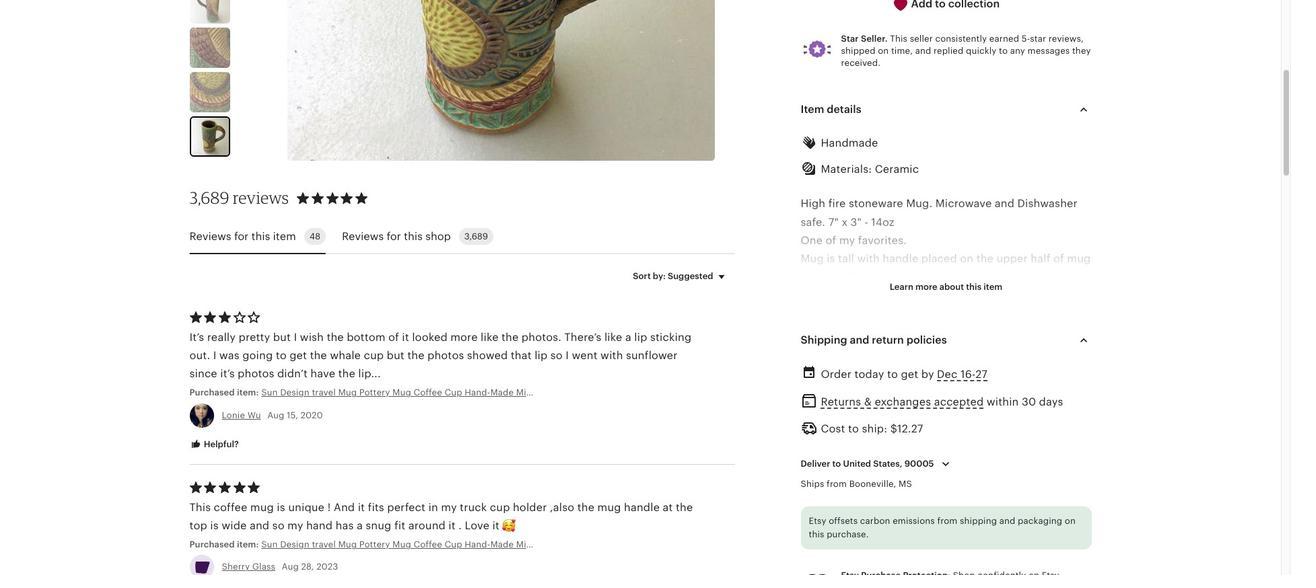 Task type: locate. For each thing, give the bounding box(es) containing it.
0 horizontal spatial around
[[408, 520, 446, 532]]

the inside the coffee and tea tastes better in a handmade mug. the abstract pattern flows around the mug creating visual and textural interest.
[[959, 345, 977, 356]]

0 horizontal spatial but
[[273, 332, 291, 343]]

0 vertical spatial hand-
[[465, 388, 490, 398]]

in right 'better'
[[951, 326, 960, 338]]

1 horizontal spatial handle
[[801, 290, 837, 301]]

is left the tall
[[827, 253, 835, 265]]

1 item: from the top
[[237, 388, 259, 398]]

like
[[481, 332, 499, 343], [605, 332, 622, 343]]

and inside this coffee mug is unique ! and it fits perfect in my truck cup holder ,also the mug handle at the top is wide and so my hand has a snug fit around it . love it 🥰
[[250, 520, 269, 532]]

1 horizontal spatial like
[[605, 332, 622, 343]]

handle left the at on the right of page
[[624, 502, 660, 514]]

it inside mug is tall with handle placed on the upper half of mug so it can fit snugly in car cup holders, without the handle getting in the way.
[[816, 271, 823, 283]]

sun up lonie wu aug 15, 2020
[[261, 388, 278, 398]]

etsy
[[809, 517, 826, 527]]

coffee for 🥰
[[414, 540, 442, 550]]

0 vertical spatial around
[[919, 345, 956, 356]]

1 vertical spatial cup
[[364, 350, 384, 362]]

item
[[273, 231, 296, 242], [984, 282, 1003, 293]]

cup inside it's really pretty but i wish the bottom of it looked more like the photos. there's like a lip sticking out. i was going to get the whale cup but the photos showed that lip so i went with sunflower since it's photos didn't have the lip...
[[364, 350, 384, 362]]

sun up glass
[[261, 540, 278, 550]]

0 horizontal spatial like
[[481, 332, 499, 343]]

helpful? button
[[179, 433, 249, 457]]

is up underpinning
[[843, 400, 851, 411]]

a inside this coffee mug is unique ! and it fits perfect in my truck cup holder ,also the mug handle at the top is wide and so my hand has a snug fit around it . love it 🥰
[[357, 520, 363, 532]]

2 horizontal spatial cup
[[932, 271, 952, 283]]

fits
[[368, 502, 384, 514]]

sun design travel mug pottery mug coffee cup hand-made microwave and dishwasher safe link
[[261, 387, 653, 400]]

1 horizontal spatial item
[[984, 282, 1003, 293]]

$
[[890, 423, 897, 435]]

in right perfect
[[429, 502, 438, 514]]

to inside this seller consistently earned 5-star reviews, shipped on time, and replied quickly to any messages they received.
[[999, 46, 1008, 56]]

so inside it's really pretty but i wish the bottom of it looked more like the photos. there's like a lip sticking out. i was going to get the whale cup but the photos showed that lip so i went with sunflower since it's photos didn't have the lip...
[[551, 350, 563, 362]]

ships from booneville, ms
[[801, 479, 912, 490]]

1 design from the top
[[280, 388, 310, 398]]

whale
[[330, 350, 361, 362]]

microwave down holder
[[516, 540, 562, 550]]

1 vertical spatial dishwasher
[[583, 388, 632, 398]]

more inside dropdown button
[[916, 282, 938, 293]]

1 vertical spatial more
[[451, 332, 478, 343]]

for inside the texture is the most enduring and ubiquitous underpinning of form... certainly a calming, meditative and appealing world for both the eye and mind -- lynda lehmann
[[911, 436, 926, 448]]

2 vertical spatial microwave
[[516, 540, 562, 550]]

from
[[827, 479, 847, 490], [937, 517, 958, 527]]

1 horizontal spatial 3,689
[[464, 232, 488, 242]]

a right has
[[357, 520, 363, 532]]

ubiquitous
[[976, 400, 1033, 411]]

reviews right "48"
[[342, 231, 384, 242]]

and left tea
[[839, 326, 859, 338]]

on inside etsy offsets carbon emissions from shipping and packaging on this purchase.
[[1065, 517, 1076, 527]]

3,689 right shop
[[464, 232, 488, 242]]

0 horizontal spatial lip
[[535, 350, 548, 362]]

mug down has
[[338, 540, 357, 550]]

1 vertical spatial on
[[960, 253, 974, 265]]

1 vertical spatial made
[[490, 540, 514, 550]]

the left way.
[[893, 290, 910, 301]]

1 horizontal spatial photos
[[428, 350, 464, 362]]

0 vertical spatial cup
[[445, 388, 462, 398]]

so inside this coffee mug is unique ! and it fits perfect in my truck cup holder ,also the mug handle at the top is wide and so my hand has a snug fit around it . love it 🥰
[[272, 520, 285, 532]]

lip down photos.
[[535, 350, 548, 362]]

lonie wu link
[[222, 410, 261, 420]]

1 horizontal spatial from
[[937, 517, 958, 527]]

item inside dropdown button
[[984, 282, 1003, 293]]

1 vertical spatial item:
[[237, 540, 259, 550]]

0 vertical spatial design
[[280, 388, 310, 398]]

1 horizontal spatial so
[[551, 350, 563, 362]]

fit inside mug is tall with handle placed on the upper half of mug so it can fit snugly in car cup holders, without the handle getting in the way.
[[848, 271, 859, 283]]

of down 7"
[[826, 235, 837, 246]]

hand-
[[465, 388, 490, 398], [465, 540, 490, 550]]

0 horizontal spatial item
[[273, 231, 296, 242]]

design for get
[[280, 388, 310, 398]]

1 travel from the top
[[312, 388, 336, 398]]

on for packaging
[[1065, 517, 1076, 527]]

fire
[[829, 198, 846, 210]]

cup down .
[[445, 540, 462, 550]]

this
[[251, 231, 270, 242], [404, 231, 423, 242], [966, 282, 982, 293], [809, 530, 824, 540]]

-
[[865, 217, 868, 228], [1050, 436, 1054, 448], [1054, 436, 1058, 448]]

handmade
[[972, 326, 1028, 338]]

a left handmade
[[963, 326, 969, 338]]

0 horizontal spatial reviews
[[190, 231, 231, 242]]

1 horizontal spatial get
[[901, 369, 919, 380]]

cup for around
[[445, 540, 462, 550]]

received.
[[841, 58, 881, 68]]

aug left 15,
[[267, 410, 284, 420]]

2 safe from the top
[[634, 540, 653, 550]]

my up the tall
[[839, 235, 855, 246]]

purchased for i
[[190, 388, 235, 398]]

textural
[[824, 363, 864, 374]]

0 vertical spatial so
[[801, 271, 813, 283]]

1 vertical spatial with
[[601, 350, 623, 362]]

glass
[[252, 562, 275, 572]]

2 pottery from the top
[[359, 540, 390, 550]]

handle down favorites.
[[883, 253, 919, 265]]

item left "48"
[[273, 231, 296, 242]]

days
[[1039, 396, 1063, 408]]

it's
[[190, 332, 204, 343]]

sun for to
[[261, 388, 278, 398]]

a
[[963, 326, 969, 338], [625, 332, 631, 343], [975, 418, 981, 429], [357, 520, 363, 532]]

1 vertical spatial handle
[[801, 290, 837, 301]]

cup down placed
[[932, 271, 952, 283]]

they
[[1072, 46, 1091, 56]]

0 vertical spatial but
[[273, 332, 291, 343]]

0 vertical spatial pottery
[[359, 388, 390, 398]]

photos
[[428, 350, 464, 362], [238, 368, 274, 380]]

the
[[1061, 326, 1080, 338]]

this down etsy at the bottom right
[[809, 530, 824, 540]]

and left return
[[850, 334, 870, 346]]

2 horizontal spatial on
[[1065, 517, 1076, 527]]

a up sunflower
[[625, 332, 631, 343]]

1 vertical spatial safe
[[634, 540, 653, 550]]

1 vertical spatial coffee
[[414, 388, 442, 398]]

so
[[801, 271, 813, 283], [551, 350, 563, 362], [272, 520, 285, 532]]

is inside mug is tall with handle placed on the upper half of mug so it can fit snugly in car cup holders, without the handle getting in the way.
[[827, 253, 835, 265]]

0 horizontal spatial handle
[[624, 502, 660, 514]]

and up lynda
[[801, 436, 821, 448]]

on inside mug is tall with handle placed on the upper half of mug so it can fit snugly in car cup holders, without the handle getting in the way.
[[960, 253, 974, 265]]

2 sun from the top
[[261, 540, 278, 550]]

1 like from the left
[[481, 332, 499, 343]]

- right 3"
[[865, 217, 868, 228]]

for left shop
[[387, 231, 401, 242]]

1 reviews from the left
[[190, 231, 231, 242]]

coffee and tea tastes better in a handmade mug. the abstract pattern flows around the mug creating visual and textural interest.
[[801, 326, 1083, 374]]

2 horizontal spatial for
[[911, 436, 926, 448]]

learn more about this item
[[890, 282, 1003, 293]]

item: up sherry glass link
[[237, 540, 259, 550]]

i left was
[[213, 350, 216, 362]]

reviews for reviews for this shop
[[342, 231, 384, 242]]

with up snugly
[[857, 253, 880, 265]]

0 vertical spatial aug
[[267, 410, 284, 420]]

!
[[328, 502, 331, 514]]

earned
[[990, 33, 1019, 43]]

0 horizontal spatial get
[[290, 350, 307, 362]]

1 horizontal spatial more
[[916, 282, 938, 293]]

made down showed
[[490, 388, 514, 398]]

1 vertical spatial design
[[280, 540, 310, 550]]

2 purchased from the top
[[190, 540, 235, 550]]

i left wish
[[294, 332, 297, 343]]

of right bottom
[[388, 332, 399, 343]]

microwave right mug.
[[936, 198, 992, 210]]

handle down can
[[801, 290, 837, 301]]

1 horizontal spatial around
[[919, 345, 956, 356]]

ships
[[801, 479, 824, 490]]

car
[[912, 271, 929, 283]]

safe down sunflower
[[634, 388, 653, 398]]

of left $
[[875, 418, 885, 429]]

a up eye
[[975, 418, 981, 429]]

1 safe from the top
[[634, 388, 653, 398]]

0 vertical spatial purchased
[[190, 388, 235, 398]]

1 vertical spatial item
[[984, 282, 1003, 293]]

sort
[[633, 271, 651, 282]]

cup
[[445, 388, 462, 398], [445, 540, 462, 550]]

pottery down 'snug' at the bottom
[[359, 540, 390, 550]]

0 horizontal spatial on
[[878, 46, 889, 56]]

today
[[855, 369, 884, 380]]

mug right the coffee
[[250, 502, 274, 514]]

0 vertical spatial microwave
[[936, 198, 992, 210]]

the up that
[[502, 332, 519, 343]]

within
[[987, 396, 1019, 408]]

0 vertical spatial my
[[839, 235, 855, 246]]

order today to get by dec 16-27
[[821, 369, 988, 380]]

mug down handmade
[[980, 345, 1003, 356]]

3,689 inside tab list
[[464, 232, 488, 242]]

0 horizontal spatial 3,689
[[190, 188, 229, 208]]

like right there's
[[605, 332, 622, 343]]

perfect
[[387, 502, 426, 514]]

dishwasher inside the high fire stoneware mug. microwave and dishwasher safe. 7" x 3" - 14oz
[[1018, 198, 1078, 210]]

mug inside mug is tall with handle placed on the upper half of mug so it can fit snugly in car cup holders, without the handle getting in the way.
[[1067, 253, 1091, 265]]

fit right can
[[848, 271, 859, 283]]

a inside the coffee and tea tastes better in a handmade mug. the abstract pattern flows around the mug creating visual and textural interest.
[[963, 326, 969, 338]]

0 vertical spatial coffee
[[801, 326, 836, 338]]

cost
[[821, 423, 845, 435]]

0 vertical spatial on
[[878, 46, 889, 56]]

design down didn't
[[280, 388, 310, 398]]

this inside dropdown button
[[966, 282, 982, 293]]

has
[[336, 520, 354, 532]]

2 horizontal spatial i
[[566, 350, 569, 362]]

it left can
[[816, 271, 823, 283]]

2 vertical spatial handle
[[624, 502, 660, 514]]

aug for so
[[282, 562, 299, 572]]

hand- for around
[[465, 540, 490, 550]]

out.
[[190, 350, 210, 362]]

0 vertical spatial more
[[916, 282, 938, 293]]

this for seller
[[890, 33, 908, 43]]

and down abstract
[[801, 363, 821, 374]]

for down 3,689 reviews
[[234, 231, 249, 242]]

pattern
[[847, 345, 886, 356]]

from inside etsy offsets carbon emissions from shipping and packaging on this purchase.
[[937, 517, 958, 527]]

in down snugly
[[881, 290, 890, 301]]

1 horizontal spatial for
[[387, 231, 401, 242]]

is
[[827, 253, 835, 265], [843, 400, 851, 411], [277, 502, 285, 514], [210, 520, 219, 532]]

0 vertical spatial sun
[[261, 388, 278, 398]]

returns & exchanges accepted within 30 days
[[821, 396, 1063, 408]]

0 vertical spatial item
[[273, 231, 296, 242]]

coffee down this coffee mug is unique ! and it fits perfect in my truck cup holder ,also the mug handle at the top is wide and so my hand has a snug fit around it . love it 🥰
[[414, 540, 442, 550]]

2 travel from the top
[[312, 540, 336, 550]]

favorites.
[[858, 235, 907, 246]]

16-
[[961, 369, 976, 380]]

lehmann
[[835, 455, 883, 466]]

1 vertical spatial sun
[[261, 540, 278, 550]]

placed
[[922, 253, 957, 265]]

0 vertical spatial this
[[890, 33, 908, 43]]

interest.
[[867, 363, 910, 374]]

1 vertical spatial aug
[[282, 562, 299, 572]]

2 design from the top
[[280, 540, 310, 550]]

item
[[801, 104, 824, 115]]

1 horizontal spatial this
[[890, 33, 908, 43]]

looked
[[412, 332, 448, 343]]

1 hand- from the top
[[465, 388, 490, 398]]

3,689 for 3,689
[[464, 232, 488, 242]]

1 vertical spatial get
[[901, 369, 919, 380]]

lip...
[[358, 368, 381, 380]]

design up 28,
[[280, 540, 310, 550]]

1 vertical spatial lip
[[535, 350, 548, 362]]

mug down one
[[801, 253, 824, 265]]

2 vertical spatial so
[[272, 520, 285, 532]]

travel down have
[[312, 388, 336, 398]]

1 pottery from the top
[[359, 388, 390, 398]]

one
[[801, 235, 823, 246]]

0 vertical spatial get
[[290, 350, 307, 362]]

,also
[[550, 502, 574, 514]]

on right "360-"
[[1065, 517, 1076, 527]]

a inside the texture is the most enduring and ubiquitous underpinning of form... certainly a calming, meditative and appealing world for both the eye and mind -- lynda lehmann
[[975, 418, 981, 429]]

0 horizontal spatial with
[[601, 350, 623, 362]]

2 vertical spatial coffee
[[414, 540, 442, 550]]

enduring
[[903, 400, 951, 411]]

0 vertical spatial made
[[490, 388, 514, 398]]

handle inside this coffee mug is unique ! and it fits perfect in my truck cup holder ,also the mug handle at the top is wide and so my hand has a snug fit around it . love it 🥰
[[624, 502, 660, 514]]

2 cup from the top
[[445, 540, 462, 550]]

get left by
[[901, 369, 919, 380]]

fit down perfect
[[394, 520, 405, 532]]

for for shop
[[387, 231, 401, 242]]

tab list
[[190, 220, 735, 255]]

hand- down showed
[[465, 388, 490, 398]]

2 reviews from the left
[[342, 231, 384, 242]]

shipping
[[960, 517, 997, 527]]

and right shipping
[[1000, 517, 1016, 527]]

0 vertical spatial safe
[[634, 388, 653, 398]]

2 hand- from the top
[[465, 540, 490, 550]]

2 horizontal spatial so
[[801, 271, 813, 283]]

i
[[294, 332, 297, 343], [213, 350, 216, 362], [566, 350, 569, 362]]

it inside it's really pretty but i wish the bottom of it looked more like the photos. there's like a lip sticking out. i was going to get the whale cup but the photos showed that lip so i went with sunflower since it's photos didn't have the lip...
[[402, 332, 409, 343]]

cup for showed
[[445, 388, 462, 398]]

1 sun from the top
[[261, 388, 278, 398]]

item: up wu
[[237, 388, 259, 398]]

more inside it's really pretty but i wish the bottom of it looked more like the photos. there's like a lip sticking out. i was going to get the whale cup but the photos showed that lip so i went with sunflower since it's photos didn't have the lip...
[[451, 332, 478, 343]]

1 vertical spatial around
[[408, 520, 446, 532]]

in
[[900, 271, 909, 283], [881, 290, 890, 301], [951, 326, 960, 338], [429, 502, 438, 514]]

this inside this coffee mug is unique ! and it fits perfect in my truck cup holder ,also the mug handle at the top is wide and so my hand has a snug fit around it . love it 🥰
[[190, 502, 211, 514]]

ship:
[[862, 423, 888, 435]]

1 vertical spatial from
[[937, 517, 958, 527]]

get up didn't
[[290, 350, 307, 362]]

0 horizontal spatial more
[[451, 332, 478, 343]]

to down earned
[[999, 46, 1008, 56]]

item: for wide
[[237, 540, 259, 550]]

lip up sunflower
[[634, 332, 647, 343]]

0 vertical spatial item:
[[237, 388, 259, 398]]

2 made from the top
[[490, 540, 514, 550]]

0 vertical spatial from
[[827, 479, 847, 490]]

cost to ship: $ 12.27
[[821, 423, 923, 435]]

but right the pretty
[[273, 332, 291, 343]]

around inside the coffee and tea tastes better in a handmade mug. the abstract pattern flows around the mug creating visual and textural interest.
[[919, 345, 956, 356]]

the down whale
[[338, 368, 355, 380]]

pottery for but
[[359, 388, 390, 398]]

tall
[[838, 253, 854, 265]]

https://bumblebeepottery.com/pages/video-360- degree-view-of-mugs
[[801, 509, 1061, 539]]

0 vertical spatial cup
[[932, 271, 952, 283]]

so inside mug is tall with handle placed on the upper half of mug so it can fit snugly in car cup holders, without the handle getting in the way.
[[801, 271, 813, 283]]

dishwasher left the 14
[[583, 540, 632, 550]]

purchased
[[190, 388, 235, 398], [190, 540, 235, 550]]

wish
[[300, 332, 324, 343]]

1 cup from the top
[[445, 388, 462, 398]]

- inside the high fire stoneware mug. microwave and dishwasher safe. 7" x 3" - 14oz
[[865, 217, 868, 228]]

1 horizontal spatial fit
[[848, 271, 859, 283]]

eye
[[976, 436, 995, 448]]

cup up lip... on the left of the page
[[364, 350, 384, 362]]

2 vertical spatial dishwasher
[[583, 540, 632, 550]]

and inside etsy offsets carbon emissions from shipping and packaging on this purchase.
[[1000, 517, 1016, 527]]

microwave
[[936, 198, 992, 210], [516, 388, 562, 398], [516, 540, 562, 550]]

etsy offsets carbon emissions from shipping and packaging on this purchase.
[[809, 517, 1076, 540]]

0 horizontal spatial my
[[288, 520, 303, 532]]

1 horizontal spatial reviews
[[342, 231, 384, 242]]

for down 12.27
[[911, 436, 926, 448]]

1 vertical spatial 3,689
[[464, 232, 488, 242]]

0 horizontal spatial photos
[[238, 368, 274, 380]]

lip
[[634, 332, 647, 343], [535, 350, 548, 362]]

hand- for showed
[[465, 388, 490, 398]]

and up upper
[[995, 198, 1015, 210]]

this inside etsy offsets carbon emissions from shipping and packaging on this purchase.
[[809, 530, 824, 540]]

so left hand
[[272, 520, 285, 532]]

for
[[234, 231, 249, 242], [387, 231, 401, 242], [911, 436, 926, 448]]

this up top
[[190, 502, 211, 514]]

i left went in the left of the page
[[566, 350, 569, 362]]

went
[[572, 350, 598, 362]]

a inside it's really pretty but i wish the bottom of it looked more like the photos. there's like a lip sticking out. i was going to get the whale cup but the photos showed that lip so i went with sunflower since it's photos didn't have the lip...
[[625, 332, 631, 343]]

half
[[1031, 253, 1051, 265]]

1 horizontal spatial cup
[[490, 502, 510, 514]]

purchased item: sun design travel mug pottery mug coffee cup hand-made microwave and dishwasher safe 14 oz
[[190, 540, 676, 550]]

1 vertical spatial hand-
[[465, 540, 490, 550]]

photos down looked
[[428, 350, 464, 362]]

stoneware
[[849, 198, 903, 210]]

1 vertical spatial purchased
[[190, 540, 235, 550]]

purchased down top
[[190, 540, 235, 550]]

0 vertical spatial travel
[[312, 388, 336, 398]]

texture is the most enduring and ubiquitous underpinning of form... certainly a calming, meditative and appealing world for both the eye and mind -- lynda lehmann
[[801, 400, 1088, 466]]

1 vertical spatial this
[[190, 502, 211, 514]]

x
[[842, 217, 848, 228]]

0 horizontal spatial cup
[[364, 350, 384, 362]]

materials: ceramic
[[821, 164, 919, 175]]

made for that
[[490, 388, 514, 398]]

0 horizontal spatial fit
[[394, 520, 405, 532]]

of inside it's really pretty but i wish the bottom of it looked more like the photos. there's like a lip sticking out. i was going to get the whale cup but the photos showed that lip so i went with sunflower since it's photos didn't have the lip...
[[388, 332, 399, 343]]

1 purchased from the top
[[190, 388, 235, 398]]

in inside the coffee and tea tastes better in a handmade mug. the abstract pattern flows around the mug creating visual and textural interest.
[[951, 326, 960, 338]]

1 made from the top
[[490, 388, 514, 398]]

from left shipping
[[937, 517, 958, 527]]

item: for going
[[237, 388, 259, 398]]

sun design travel mug pottery mug coffee cup hand-made image 7 image
[[190, 28, 230, 68]]

so left can
[[801, 271, 813, 283]]

dishwasher for sticking
[[583, 388, 632, 398]]

coffee for went
[[414, 388, 442, 398]]

1 horizontal spatial on
[[960, 253, 974, 265]]

is right top
[[210, 520, 219, 532]]

2 horizontal spatial handle
[[883, 253, 919, 265]]

mugs
[[884, 528, 913, 539]]

coffee up abstract
[[801, 326, 836, 338]]

this inside this seller consistently earned 5-star reviews, shipped on time, and replied quickly to any messages they received.
[[890, 33, 908, 43]]

and inside shipping and return policies dropdown button
[[850, 334, 870, 346]]

but
[[273, 332, 291, 343], [387, 350, 405, 362]]

reviews,
[[1049, 33, 1084, 43]]

dishwasher up half
[[1018, 198, 1078, 210]]

1 vertical spatial microwave
[[516, 388, 562, 398]]

from right ships
[[827, 479, 847, 490]]

item down upper
[[984, 282, 1003, 293]]

unique
[[288, 502, 325, 514]]

0 horizontal spatial for
[[234, 231, 249, 242]]

on down seller.
[[878, 46, 889, 56]]

and down calming, in the bottom of the page
[[998, 436, 1018, 448]]

0 vertical spatial dishwasher
[[1018, 198, 1078, 210]]

helpful?
[[202, 439, 239, 449]]

on inside this seller consistently earned 5-star reviews, shipped on time, and replied quickly to any messages they received.
[[878, 46, 889, 56]]

2 item: from the top
[[237, 540, 259, 550]]

it left looked
[[402, 332, 409, 343]]

snug
[[366, 520, 391, 532]]



Task type: describe. For each thing, give the bounding box(es) containing it.
aug for get
[[267, 410, 284, 420]]

mug is tall with handle placed on the upper half of mug so it can fit snugly in car cup holders, without the handle getting in the way.
[[801, 253, 1091, 301]]

0 horizontal spatial i
[[213, 350, 216, 362]]

and inside the high fire stoneware mug. microwave and dishwasher safe. 7" x 3" - 14oz
[[995, 198, 1015, 210]]

shipped
[[841, 46, 876, 56]]

design for so
[[280, 540, 310, 550]]

microwave for sticking
[[516, 388, 562, 398]]

in inside this coffee mug is unique ! and it fits perfect in my truck cup holder ,also the mug handle at the top is wide and so my hand has a snug fit around it . love it 🥰
[[429, 502, 438, 514]]

3,689 for 3,689 reviews
[[190, 188, 229, 208]]

this left shop
[[404, 231, 423, 242]]

lonie wu aug 15, 2020
[[222, 410, 323, 420]]

with inside it's really pretty but i wish the bottom of it looked more like the photos. there's like a lip sticking out. i was going to get the whale cup but the photos showed that lip so i went with sunflower since it's photos didn't have the lip...
[[601, 350, 623, 362]]

reviews for reviews for this item
[[190, 231, 231, 242]]

made for it
[[490, 540, 514, 550]]

&
[[864, 396, 872, 408]]

cup inside mug is tall with handle placed on the upper half of mug so it can fit snugly in car cup holders, without the handle getting in the way.
[[932, 271, 952, 283]]

deliver
[[801, 459, 830, 469]]

that
[[511, 350, 532, 362]]

around inside this coffee mug is unique ! and it fits perfect in my truck cup holder ,also the mug handle at the top is wide and so my hand has a snug fit around it . love it 🥰
[[408, 520, 446, 532]]

this down reviews
[[251, 231, 270, 242]]

it left 🥰
[[492, 520, 500, 532]]

the down looked
[[407, 350, 425, 362]]

top
[[190, 520, 207, 532]]

policies
[[907, 334, 947, 346]]

way.
[[913, 290, 936, 301]]

tab list containing reviews for this item
[[190, 220, 735, 255]]

fit inside this coffee mug is unique ! and it fits perfect in my truck cup holder ,also the mug handle at the top is wide and so my hand has a snug fit around it . love it 🥰
[[394, 520, 405, 532]]

upper
[[997, 253, 1028, 265]]

deliver to united states, 90005
[[801, 459, 934, 469]]

lynda
[[801, 455, 832, 466]]

- right mind
[[1050, 436, 1054, 448]]

microwave inside the high fire stoneware mug. microwave and dishwasher safe. 7" x 3" - 14oz
[[936, 198, 992, 210]]

and up certainly
[[954, 400, 973, 411]]

purchase.
[[827, 530, 869, 540]]

coffee inside the coffee and tea tastes better in a handmade mug. the abstract pattern flows around the mug creating visual and textural interest.
[[801, 326, 836, 338]]

sun design travel mug pottery mug coffee cup hand-made image 9 image
[[191, 118, 229, 156]]

dec
[[937, 369, 958, 380]]

purchased for top
[[190, 540, 235, 550]]

since
[[190, 368, 217, 380]]

hand
[[306, 520, 333, 532]]

mug inside the coffee and tea tastes better in a handmade mug. the abstract pattern flows around the mug creating visual and textural interest.
[[980, 345, 1003, 356]]

high
[[801, 198, 826, 210]]

better
[[916, 326, 948, 338]]

sort by: suggested button
[[623, 263, 740, 291]]

the right ,also
[[577, 502, 595, 514]]

sun design travel mug pottery mug coffee cup hand-made microwave and dishwasher safe 14 oz link
[[261, 539, 676, 552]]

sun design travel mug pottery mug coffee cup hand-made image 8 image
[[190, 72, 230, 113]]

of inside mug is tall with handle placed on the upper half of mug so it can fit snugly in car cup holders, without the handle getting in the way.
[[1054, 253, 1064, 265]]

view-
[[842, 528, 869, 539]]

time,
[[891, 46, 913, 56]]

90005
[[905, 459, 934, 469]]

360-
[[1036, 509, 1061, 521]]

this for coffee
[[190, 502, 211, 514]]

truck
[[460, 502, 487, 514]]

🥰
[[502, 520, 516, 532]]

1 horizontal spatial my
[[441, 502, 457, 514]]

deliver to united states, 90005 button
[[791, 451, 964, 479]]

quickly
[[966, 46, 997, 56]]

is inside the texture is the most enduring and ubiquitous underpinning of form... certainly a calming, meditative and appealing world for both the eye and mind -- lynda lehmann
[[843, 400, 851, 411]]

suggested
[[668, 271, 713, 282]]

- down meditative at right
[[1054, 436, 1058, 448]]

safe.
[[801, 217, 826, 228]]

the down half
[[1043, 271, 1061, 283]]

details
[[827, 104, 862, 115]]

packaging
[[1018, 517, 1063, 527]]

didn't
[[277, 368, 308, 380]]

1 vertical spatial photos
[[238, 368, 274, 380]]

2 horizontal spatial my
[[839, 235, 855, 246]]

for for item
[[234, 231, 249, 242]]

on for shipped
[[878, 46, 889, 56]]

reviews for this item
[[190, 231, 296, 242]]

reviews
[[233, 188, 289, 208]]

seller
[[910, 33, 933, 43]]

12.27
[[897, 423, 923, 435]]

mug right ,also
[[597, 502, 621, 514]]

it's really pretty but i wish the bottom of it looked more like the photos. there's like a lip sticking out. i was going to get the whale cup but the photos showed that lip so i went with sunflower since it's photos didn't have the lip...
[[190, 332, 692, 380]]

and down went in the left of the page
[[564, 388, 580, 398]]

with inside mug is tall with handle placed on the upper half of mug so it can fit snugly in car cup holders, without the handle getting in the way.
[[857, 253, 880, 265]]

to inside it's really pretty but i wish the bottom of it looked more like the photos. there's like a lip sticking out. i was going to get the whale cup but the photos showed that lip so i went with sunflower since it's photos didn't have the lip...
[[276, 350, 287, 362]]

1 horizontal spatial but
[[387, 350, 405, 362]]

3,689 reviews
[[190, 188, 289, 208]]

1 horizontal spatial i
[[294, 332, 297, 343]]

and
[[334, 502, 355, 514]]

consistently
[[935, 33, 987, 43]]

ms
[[899, 479, 912, 490]]

travel for hand
[[312, 540, 336, 550]]

one of my favorites.
[[801, 235, 907, 246]]

of inside the texture is the most enduring and ubiquitous underpinning of form... certainly a calming, meditative and appealing world for both the eye and mind -- lynda lehmann
[[875, 418, 885, 429]]

reviews for this shop
[[342, 231, 451, 242]]

about
[[940, 282, 964, 293]]

0 horizontal spatial from
[[827, 479, 847, 490]]

shipping and return policies
[[801, 334, 947, 346]]

pottery for a
[[359, 540, 390, 550]]

the left most
[[854, 400, 871, 411]]

to right today
[[887, 369, 898, 380]]

returns
[[821, 396, 861, 408]]

sun design travel mug pottery mug coffee cup hand-made image 6 image
[[190, 0, 230, 24]]

cup inside this coffee mug is unique ! and it fits perfect in my truck cup holder ,also the mug handle at the top is wide and so my hand has a snug fit around it . love it 🥰
[[490, 502, 510, 514]]

return
[[872, 334, 904, 346]]

oz
[[667, 540, 676, 550]]

degree-
[[801, 528, 842, 539]]

sort by: suggested
[[633, 271, 713, 282]]

in left the car
[[900, 271, 909, 283]]

seller.
[[861, 33, 888, 43]]

microwave for at
[[516, 540, 562, 550]]

star seller.
[[841, 33, 888, 43]]

travel for whale
[[312, 388, 336, 398]]

star
[[1030, 33, 1046, 43]]

sun for and
[[261, 540, 278, 550]]

the up whale
[[327, 332, 344, 343]]

mug down perfect
[[393, 540, 411, 550]]

safe for lip
[[634, 388, 653, 398]]

getting
[[840, 290, 878, 301]]

have
[[311, 368, 335, 380]]

the right the at on the right of page
[[676, 502, 693, 514]]

love
[[465, 520, 490, 532]]

mug inside mug is tall with handle placed on the upper half of mug so it can fit snugly in car cup holders, without the handle getting in the way.
[[801, 253, 824, 265]]

the up have
[[310, 350, 327, 362]]

ceramic
[[875, 164, 919, 175]]

booneville,
[[849, 479, 896, 490]]

to inside dropdown button
[[833, 459, 841, 469]]

shop
[[426, 231, 451, 242]]

the left eye
[[956, 436, 974, 448]]

it left .
[[449, 520, 456, 532]]

mug down whale
[[338, 388, 357, 398]]

0 vertical spatial lip
[[634, 332, 647, 343]]

holder
[[513, 502, 547, 514]]

to up appealing
[[848, 423, 859, 435]]

5-
[[1022, 33, 1030, 43]]

emissions
[[893, 517, 935, 527]]

2 vertical spatial my
[[288, 520, 303, 532]]

offsets
[[829, 517, 858, 527]]

at
[[663, 502, 673, 514]]

tastes
[[881, 326, 913, 338]]

https://bumblebeepottery.com/pages/video-
[[801, 509, 1036, 521]]

it left fits
[[358, 502, 365, 514]]

and down ,also
[[564, 540, 580, 550]]

purchased item: sun design travel mug pottery mug coffee cup hand-made microwave and dishwasher safe
[[190, 388, 653, 398]]

any
[[1010, 46, 1025, 56]]

safe for handle
[[634, 540, 653, 550]]

dishwasher for at
[[583, 540, 632, 550]]

sherry glass link
[[222, 562, 275, 572]]

learn more about this item button
[[880, 276, 1013, 300]]

sunflower
[[626, 350, 678, 362]]

get inside it's really pretty but i wish the bottom of it looked more like the photos. there's like a lip sticking out. i was going to get the whale cup but the photos showed that lip so i went with sunflower since it's photos didn't have the lip...
[[290, 350, 307, 362]]

mug down it's really pretty but i wish the bottom of it looked more like the photos. there's like a lip sticking out. i was going to get the whale cup but the photos showed that lip so i went with sunflower since it's photos didn't have the lip... at the bottom
[[393, 388, 411, 398]]

it's
[[220, 368, 235, 380]]

2 like from the left
[[605, 332, 622, 343]]

without
[[1001, 271, 1040, 283]]

and inside this seller consistently earned 5-star reviews, shipped on time, and replied quickly to any messages they received.
[[915, 46, 931, 56]]

0 vertical spatial photos
[[428, 350, 464, 362]]

0 vertical spatial handle
[[883, 253, 919, 265]]

30
[[1022, 396, 1036, 408]]

is left unique
[[277, 502, 285, 514]]

dec 16-27 button
[[937, 365, 988, 384]]

accepted
[[934, 396, 984, 408]]

the up holders,
[[977, 253, 994, 265]]

calming,
[[984, 418, 1029, 429]]



Task type: vqa. For each thing, say whether or not it's contained in the screenshot.
How to Take Listing Videos With Your Smartphone
no



